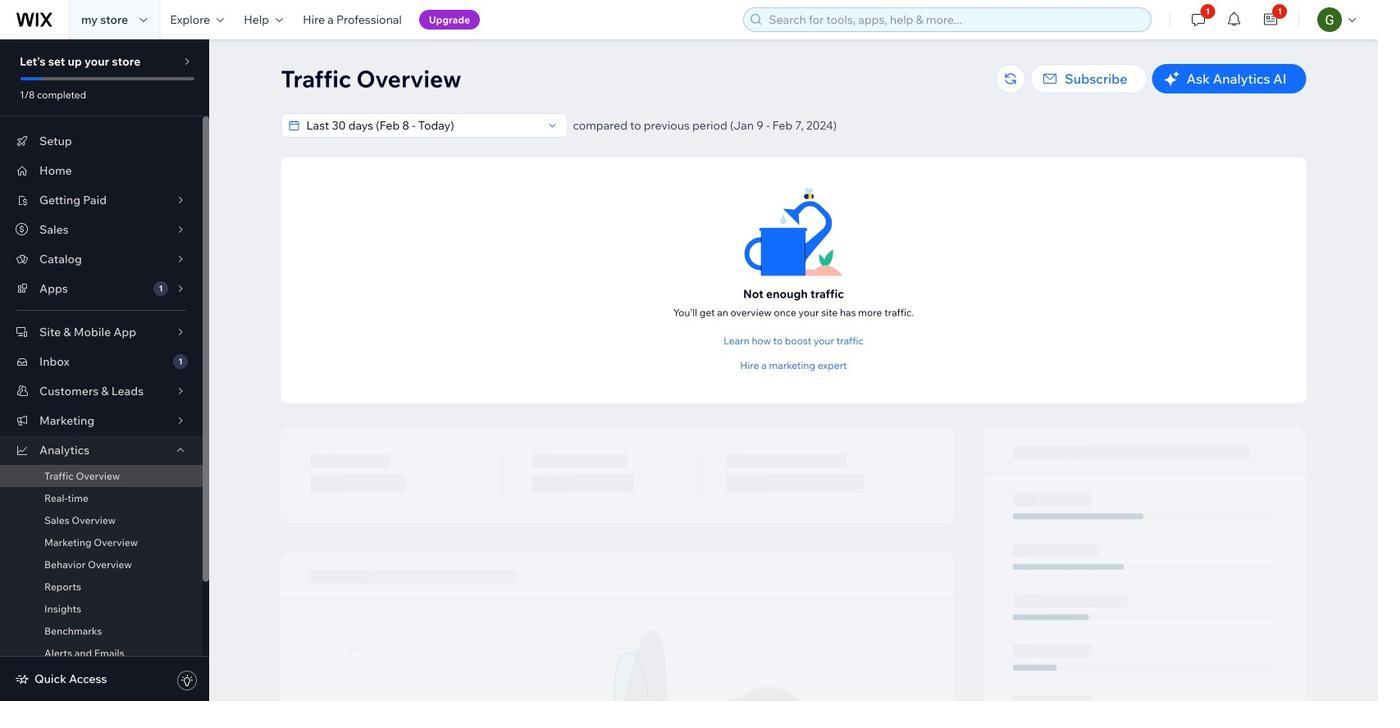 Task type: locate. For each thing, give the bounding box(es) containing it.
page skeleton image
[[281, 428, 1306, 701]]

None field
[[301, 114, 543, 137]]

sidebar element
[[0, 39, 209, 701]]



Task type: vqa. For each thing, say whether or not it's contained in the screenshot.
Sidebar element
yes



Task type: describe. For each thing, give the bounding box(es) containing it.
Search for tools, apps, help & more... field
[[764, 8, 1146, 31]]



